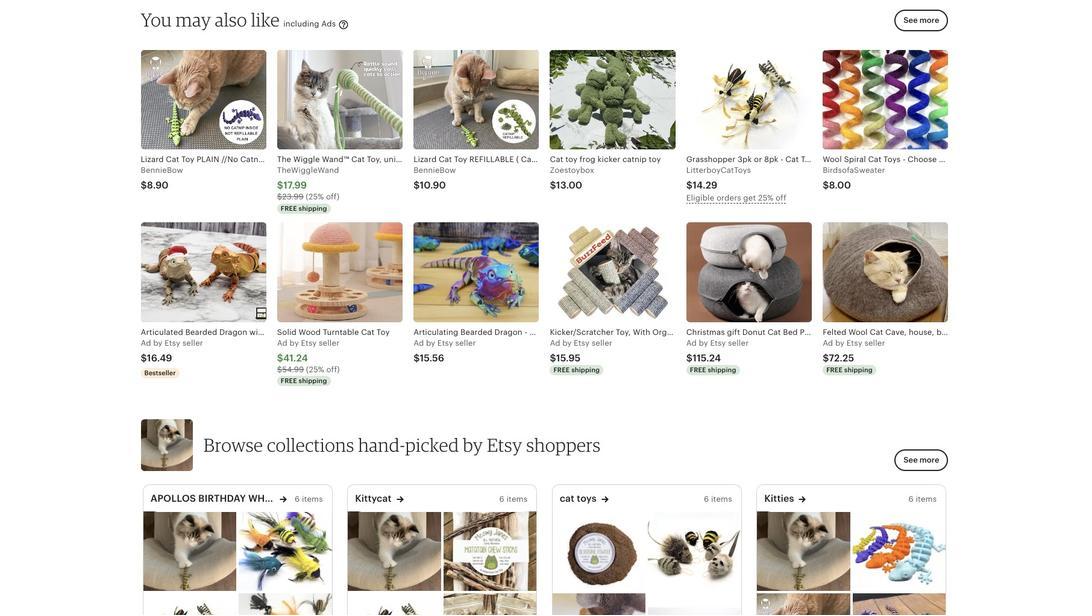 Task type: describe. For each thing, give the bounding box(es) containing it.
including
[[284, 19, 319, 28]]

free for 115.24
[[690, 367, 707, 374]]

see more button
[[895, 10, 949, 32]]

(25% inside thewigglewand $ 17.99 $ 23.99 (25% off) free shipping
[[306, 193, 324, 202]]

shipping for 115.24
[[708, 367, 737, 374]]

the wiggle wand™ cat toy, unique patent pending toy made in colors cats can actually see image
[[277, 50, 403, 150]]

get
[[744, 194, 757, 203]]

more for "see more" button
[[920, 16, 940, 25]]

a d b y etsy seller $ 15.95 free shipping
[[550, 339, 613, 374]]

see for "see more" button
[[904, 16, 918, 25]]

orders
[[717, 194, 742, 203]]

apollos birthday when he gets a cat!!!!
[[151, 493, 364, 505]]

birthday
[[198, 493, 246, 505]]

wool spiral cat toys - choose your color image
[[823, 50, 949, 150]]

grasshopper 3pk or 8pk - cat toy -by litterboy pets litterboycattoys $ 14.29 eligible orders get 25% off
[[687, 155, 884, 203]]

6 for kittycat
[[500, 495, 505, 504]]

toy inside grasshopper 3pk or 8pk - cat toy -by litterboy pets litterboycattoys $ 14.29 eligible orders get 25% off
[[802, 155, 815, 164]]

16.49
[[147, 353, 172, 364]]

wood
[[299, 328, 321, 337]]

cat toy frog kicker catnip toy image
[[550, 50, 676, 150]]

6 items for cat toys
[[704, 495, 733, 504]]

fidget toy | 3d printed articulated lizard | multi-colored gecko image
[[853, 594, 946, 616]]

15.56
[[420, 353, 445, 364]]

25%
[[759, 194, 774, 203]]

a for 72.25
[[823, 339, 829, 348]]

see for browse collections hand-picked by etsy shoppers's see more link
[[904, 456, 918, 465]]

a d b y etsy seller $ 72.25 free shipping
[[823, 339, 886, 374]]

15.95
[[557, 353, 581, 364]]

- for litterboy
[[781, 155, 784, 164]]

birdsofasweater
[[823, 166, 886, 175]]

b for 15.56
[[426, 339, 431, 348]]

more for browse collections hand-picked by etsy shoppers's see more link
[[920, 456, 940, 465]]

eligible
[[687, 194, 715, 203]]

seller for 72.25
[[865, 339, 886, 348]]

gets
[[296, 493, 321, 505]]

solid wood turntable cat toy a d b y etsy seller $ 41.24 $ 54.99 (25% off) free shipping
[[277, 328, 390, 385]]

you
[[141, 9, 172, 31]]

a inside articulated bearded dragon with fridge magnet 3d printed a d b y etsy seller $ 16.49 bestseller
[[141, 339, 146, 348]]

$ inside 'a d b y etsy seller $ 115.24 free shipping'
[[687, 353, 693, 364]]

shipping for 15.95
[[572, 367, 600, 374]]

115.24
[[693, 353, 721, 364]]

shipping inside thewigglewand $ 17.99 $ 23.99 (25% off) free shipping
[[299, 205, 327, 212]]

y for 72.25
[[841, 339, 845, 348]]

solid wood turntable cat toy image
[[277, 223, 403, 323]]

see more link for including ads
[[892, 10, 949, 39]]

off) inside thewigglewand $ 17.99 $ 23.99 (25% off) free shipping
[[326, 193, 340, 202]]

benniebow $ 10.90
[[414, 166, 456, 191]]

etsy inside solid wood turntable cat toy a d b y etsy seller $ 41.24 $ 54.99 (25% off) free shipping
[[301, 339, 317, 348]]

may
[[176, 9, 211, 31]]

picked
[[406, 434, 459, 457]]

free inside thewigglewand $ 17.99 $ 23.99 (25% off) free shipping
[[281, 205, 297, 212]]

b for 72.25
[[836, 339, 841, 348]]

spiral
[[845, 155, 867, 164]]

seller inside solid wood turntable cat toy a d b y etsy seller $ 41.24 $ 54.99 (25% off) free shipping
[[319, 339, 340, 348]]

41.24
[[284, 353, 308, 364]]

litterboy
[[831, 155, 865, 164]]

cat toys baguette catnip cat toys birthday cat gifts cat toys cat gifts for cat lover gifts cat toy cat toy crazy cat lady gifts cat treats image
[[553, 594, 646, 616]]

grasshopper 3pk or 8pk - cat toy -by litterboy pets image for apollos birthday when he gets a cat!!!!
[[143, 594, 237, 616]]

with
[[250, 328, 266, 337]]

3pk
[[738, 155, 752, 164]]

items for kitties
[[916, 495, 937, 504]]

10.90
[[420, 180, 446, 191]]

he
[[280, 493, 293, 505]]

0 vertical spatial lizard cat toy plain //no catnip inside//not refillable// articulated and interactive toy image
[[141, 50, 266, 150]]

fridge
[[268, 328, 292, 337]]

cat inside 'cat toy frog kicker catnip toy zoestoybox $ 13.00'
[[550, 155, 564, 164]]

ads
[[322, 19, 336, 28]]

cat toys
[[560, 493, 597, 505]]

catnip
[[623, 155, 647, 164]]

items for apollos birthday when he gets a cat!!!!
[[302, 495, 323, 504]]

see more inside "see more" button
[[904, 16, 940, 25]]

off) inside solid wood turntable cat toy a d b y etsy seller $ 41.24 $ 54.99 (25% off) free shipping
[[327, 366, 340, 375]]

shipping inside solid wood turntable cat toy a d b y etsy seller $ 41.24 $ 54.99 (25% off) free shipping
[[299, 378, 327, 385]]

d for 15.95
[[556, 339, 561, 348]]

printed
[[338, 328, 366, 337]]

b inside solid wood turntable cat toy a d b y etsy seller $ 41.24 $ 54.99 (25% off) free shipping
[[290, 339, 295, 348]]

grasshopper
[[687, 155, 736, 164]]

see more link for browse collections hand-picked by etsy shoppers
[[895, 450, 949, 472]]

kitties
[[765, 493, 795, 505]]

cat inside wool spiral cat toys - choose your color birdsofasweater $ 8.00
[[869, 155, 882, 164]]

etsy inside a d b y etsy seller $ 15.95 free shipping
[[574, 339, 590, 348]]

6 for kitties
[[909, 495, 914, 504]]

cat toy buffalo deer bees and bumble bees - mouse like teaser wand / pole attachment / refill image
[[649, 594, 742, 616]]

pets
[[868, 155, 884, 164]]

a for 115.24
[[687, 339, 692, 348]]

17.99
[[284, 180, 307, 191]]

felted wool cat cave, house, bed, eco friendly, elegant designs, natural felted wool, handmade, color  sand brown made by kivikis image
[[823, 223, 949, 323]]

frog
[[580, 155, 596, 164]]

1 vertical spatial by
[[463, 434, 483, 457]]

shoppers
[[527, 434, 601, 457]]

wool
[[823, 155, 842, 164]]

13.00
[[557, 180, 583, 191]]

23.99
[[282, 193, 304, 202]]

critter packs: "mice-bees" - 6 great toys  great way to try toys image
[[649, 512, 742, 591]]

a for 15.56
[[414, 339, 419, 348]]

hand-
[[358, 434, 406, 457]]

kicker
[[598, 155, 621, 164]]

shipping for 72.25
[[845, 367, 873, 374]]

b inside articulated bearded dragon with fridge magnet 3d printed a d b y etsy seller $ 16.49 bestseller
[[153, 339, 158, 348]]

toys
[[577, 493, 597, 505]]

also
[[215, 9, 247, 31]]

apollos
[[151, 493, 196, 505]]

d for 15.56
[[419, 339, 424, 348]]

b for 15.95
[[563, 339, 568, 348]]

benniebow for 8.90
[[141, 166, 183, 175]]

thewigglewand $ 17.99 $ 23.99 (25% off) free shipping
[[277, 166, 340, 212]]

off
[[776, 194, 787, 203]]

solid
[[277, 328, 297, 337]]

$ inside benniebow $ 8.90
[[141, 180, 147, 191]]

1 toy from the left
[[566, 155, 578, 164]]

a for 15.95
[[550, 339, 556, 348]]

54.99
[[282, 366, 304, 375]]

natural silvervine matatabi chew sticks (set of 5 sticks) cat nip treats for cat gifts for cat lover gifts christmas catnip cat toy gifts image
[[444, 594, 537, 616]]

6 for apollos birthday when he gets a cat!!!!
[[295, 495, 300, 504]]

2 - from the left
[[817, 155, 820, 164]]



Task type: vqa. For each thing, say whether or not it's contained in the screenshot.
fourth d from the right
yes



Task type: locate. For each thing, give the bounding box(es) containing it.
seller for 115.24
[[729, 339, 749, 348]]

6 d from the left
[[829, 339, 834, 348]]

(25% right 23.99 in the left top of the page
[[306, 193, 324, 202]]

etsy inside 'a d b y etsy seller $ 115.24 free shipping'
[[711, 339, 726, 348]]

1 6 from the left
[[295, 495, 300, 504]]

see
[[904, 16, 918, 25], [904, 456, 918, 465]]

articulated
[[141, 328, 183, 337]]

5 y from the left
[[704, 339, 709, 348]]

off) down thewigglewand
[[326, 193, 340, 202]]

cat up zoestoybox
[[550, 155, 564, 164]]

free inside solid wood turntable cat toy a d b y etsy seller $ 41.24 $ 54.99 (25% off) free shipping
[[281, 378, 297, 385]]

3d
[[326, 328, 336, 337]]

1 horizontal spatial grasshopper 3pk or 8pk - cat toy -by litterboy pets image
[[348, 594, 441, 616]]

toy left wool
[[802, 155, 815, 164]]

cat inside grasshopper 3pk or 8pk - cat toy -by litterboy pets litterboycattoys $ 14.29 eligible orders get 25% off
[[786, 155, 799, 164]]

2 horizontal spatial -
[[903, 155, 906, 164]]

0 horizontal spatial toy
[[566, 155, 578, 164]]

b down articulated
[[153, 339, 158, 348]]

1 vertical spatial see more
[[904, 456, 940, 465]]

2 (25% from the top
[[306, 366, 324, 375]]

1 horizontal spatial by
[[820, 155, 829, 164]]

free down 23.99 in the left top of the page
[[281, 205, 297, 212]]

cat right 8pk
[[786, 155, 799, 164]]

critter packs: "bugs" - 6 great toys  great way to try toys image
[[239, 594, 332, 616]]

seller inside articulated bearded dragon with fridge magnet 3d printed a d b y etsy seller $ 16.49 bestseller
[[183, 339, 203, 348]]

more inside button
[[920, 16, 940, 25]]

y inside solid wood turntable cat toy a d b y etsy seller $ 41.24 $ 54.99 (25% off) free shipping
[[295, 339, 299, 348]]

$ inside articulated bearded dragon with fridge magnet 3d printed a d b y etsy seller $ 16.49 bestseller
[[141, 353, 147, 364]]

2 seller from the left
[[319, 339, 340, 348]]

3 6 from the left
[[704, 495, 710, 504]]

y up "72.25"
[[841, 339, 845, 348]]

1 d from the left
[[146, 339, 151, 348]]

y down "solid"
[[295, 339, 299, 348]]

0 vertical spatial see more link
[[892, 10, 949, 39]]

6 items up critter packs: "mice-bees" - 6 great toys  great way to try toys image
[[704, 495, 733, 504]]

cat
[[560, 493, 575, 505]]

free down "72.25"
[[827, 367, 843, 374]]

a inside 'a d b y etsy seller $ 115.24 free shipping'
[[687, 339, 692, 348]]

1 vertical spatial toy
[[377, 328, 390, 337]]

benniebow for 10.90
[[414, 166, 456, 175]]

1 6 items from the left
[[295, 495, 323, 504]]

$ inside a d b y etsy seller $ 15.56
[[414, 353, 420, 364]]

etsy up 15.56
[[438, 339, 453, 348]]

2 d from the left
[[283, 339, 288, 348]]

1 vertical spatial lizard cat toy plain //no catnip inside//not refillable// articulated and interactive toy image
[[758, 594, 851, 616]]

0 vertical spatial by
[[820, 155, 829, 164]]

1 benniebow from the left
[[141, 166, 183, 175]]

toy
[[802, 155, 815, 164], [377, 328, 390, 337]]

cat
[[550, 155, 564, 164], [786, 155, 799, 164], [869, 155, 882, 164], [361, 328, 375, 337]]

1 see more from the top
[[904, 16, 940, 25]]

wool spiral cat toys - choose your color birdsofasweater $ 8.00
[[823, 155, 980, 191]]

cat right turntable
[[361, 328, 375, 337]]

6 for cat toys
[[704, 495, 710, 504]]

$ inside grasshopper 3pk or 8pk - cat toy -by litterboy pets litterboycattoys $ 14.29 eligible orders get 25% off
[[687, 180, 693, 191]]

kicker/scratcher toy, with organic catnip, silvervine and valerian root. it's the original scratch, jingle and roll ultimate cat toy. image
[[550, 223, 676, 323]]

silvervine powder for cats - all natural catnip alternative | cat toy cat treat image
[[553, 512, 646, 591]]

thewigglewand
[[277, 166, 339, 175]]

5 b from the left
[[699, 339, 704, 348]]

6 a from the left
[[823, 339, 829, 348]]

articulated bearded dragon with fridge magnet 3d printed image
[[141, 223, 266, 323]]

1 vertical spatial see
[[904, 456, 918, 465]]

1 see from the top
[[904, 16, 918, 25]]

bestseller
[[144, 370, 176, 377]]

by right picked
[[463, 434, 483, 457]]

items left kitties
[[712, 495, 733, 504]]

y down articulated
[[158, 339, 163, 348]]

free for 15.95
[[554, 367, 570, 374]]

grasshopper 3pk or 8pk - cat toy -by litterboy pets image for kittycat
[[348, 594, 441, 616]]

shipping down "72.25"
[[845, 367, 873, 374]]

0 vertical spatial toy
[[802, 155, 815, 164]]

or
[[755, 155, 763, 164]]

0 horizontal spatial benniebow
[[141, 166, 183, 175]]

kitty lizard articulated cat toy image for kittycat
[[348, 512, 441, 591]]

2 toy from the left
[[649, 155, 661, 164]]

1 horizontal spatial kitty lizard articulated cat toy image
[[348, 512, 441, 591]]

see inside button
[[904, 16, 918, 25]]

2 6 from the left
[[500, 495, 505, 504]]

more
[[920, 16, 940, 25], [920, 456, 940, 465]]

- left wool
[[817, 155, 820, 164]]

$ inside a d b y etsy seller $ 15.95 free shipping
[[550, 353, 557, 364]]

d for 115.24
[[692, 339, 697, 348]]

3 d from the left
[[419, 339, 424, 348]]

matatabi cat chew sticks - all natural catnip alternative | silvervine cat toys | a unique cat treat and gift for cat lovers image
[[444, 512, 537, 591]]

$ inside 'cat toy frog kicker catnip toy zoestoybox $ 13.00'
[[550, 180, 557, 191]]

6 items for kittycat
[[500, 495, 528, 504]]

d down articulated
[[146, 339, 151, 348]]

y up 15.56
[[431, 339, 436, 348]]

- for $
[[903, 155, 906, 164]]

6 seller from the left
[[865, 339, 886, 348]]

0 horizontal spatial toy
[[377, 328, 390, 337]]

0 vertical spatial off)
[[326, 193, 340, 202]]

etsy inside articulated bearded dragon with fridge magnet 3d printed a d b y etsy seller $ 16.49 bestseller
[[165, 339, 180, 348]]

dragon
[[219, 328, 247, 337]]

by inside grasshopper 3pk or 8pk - cat toy -by litterboy pets litterboycattoys $ 14.29 eligible orders get 25% off
[[820, 155, 829, 164]]

$ inside "a d b y etsy seller $ 72.25 free shipping"
[[823, 353, 829, 364]]

toy right the catnip
[[649, 155, 661, 164]]

1 items from the left
[[302, 495, 323, 504]]

free inside "a d b y etsy seller $ 72.25 free shipping"
[[827, 367, 843, 374]]

(25%
[[306, 193, 324, 202], [306, 366, 324, 375]]

$ inside wool spiral cat toys - choose your color birdsofasweater $ 8.00
[[823, 180, 830, 191]]

you may also like including ads
[[141, 9, 338, 31]]

a
[[323, 493, 330, 505]]

1 kitty lizard articulated cat toy image from the left
[[143, 512, 237, 591]]

benniebow up 8.90
[[141, 166, 183, 175]]

etsy up 15.95
[[574, 339, 590, 348]]

y inside a d b y etsy seller $ 15.95 free shipping
[[568, 339, 572, 348]]

y inside "a d b y etsy seller $ 72.25 free shipping"
[[841, 339, 845, 348]]

1 y from the left
[[158, 339, 163, 348]]

4 6 items from the left
[[909, 495, 937, 504]]

8.00
[[830, 180, 852, 191]]

a d b y etsy seller $ 115.24 free shipping
[[687, 339, 749, 374]]

shipping down 54.99
[[299, 378, 327, 385]]

d for 72.25
[[829, 339, 834, 348]]

y for 15.56
[[431, 339, 436, 348]]

shipping down 15.95
[[572, 367, 600, 374]]

a inside solid wood turntable cat toy a d b y etsy seller $ 41.24 $ 54.99 (25% off) free shipping
[[277, 339, 283, 348]]

by
[[820, 155, 829, 164], [463, 434, 483, 457]]

d inside 'a d b y etsy seller $ 115.24 free shipping'
[[692, 339, 697, 348]]

y for 115.24
[[704, 339, 709, 348]]

a inside "a d b y etsy seller $ 72.25 free shipping"
[[823, 339, 829, 348]]

0 horizontal spatial kitty lizard articulated cat toy image
[[143, 512, 237, 591]]

3 seller from the left
[[456, 339, 476, 348]]

etsy up "72.25"
[[847, 339, 863, 348]]

4 6 from the left
[[909, 495, 914, 504]]

items up 3d printed articulated flexi lizard, animal toy, gecko lizard, fidget toy, multiple sizes small-medium-large-x-large image
[[916, 495, 937, 504]]

items for cat toys
[[712, 495, 733, 504]]

1 a from the left
[[141, 339, 146, 348]]

d inside a d b y etsy seller $ 15.95 free shipping
[[556, 339, 561, 348]]

3 6 items from the left
[[704, 495, 733, 504]]

etsy down magnet
[[301, 339, 317, 348]]

seller inside 'a d b y etsy seller $ 115.24 free shipping'
[[729, 339, 749, 348]]

turntable
[[323, 328, 359, 337]]

5 seller from the left
[[729, 339, 749, 348]]

grasshopper 3pk or 8pk - cat toy -by litterboy pets image
[[687, 50, 812, 150], [143, 594, 237, 616], [348, 594, 441, 616]]

6 items
[[295, 495, 323, 504], [500, 495, 528, 504], [704, 495, 733, 504], [909, 495, 937, 504]]

y up 115.24
[[704, 339, 709, 348]]

3 y from the left
[[431, 339, 436, 348]]

$ inside the benniebow $ 10.90
[[414, 180, 420, 191]]

1 vertical spatial off)
[[327, 366, 340, 375]]

seller inside a d b y etsy seller $ 15.56
[[456, 339, 476, 348]]

y for 15.95
[[568, 339, 572, 348]]

1 (25% from the top
[[306, 193, 324, 202]]

etsy inside "a d b y etsy seller $ 72.25 free shipping"
[[847, 339, 863, 348]]

4 items from the left
[[916, 495, 937, 504]]

0 horizontal spatial lizard cat toy plain //no catnip inside//not refillable// articulated and interactive toy image
[[141, 50, 266, 150]]

(25% inside solid wood turntable cat toy a d b y etsy seller $ 41.24 $ 54.99 (25% off) free shipping
[[306, 366, 324, 375]]

1 - from the left
[[781, 155, 784, 164]]

2 see from the top
[[904, 456, 918, 465]]

christmas gift donut cat bed pet cat tunnel interactive game toy cat bed dual-use indoor toy kitten sports equipment cat training cat house image
[[687, 223, 812, 323]]

d
[[146, 339, 151, 348], [283, 339, 288, 348], [419, 339, 424, 348], [556, 339, 561, 348], [692, 339, 697, 348], [829, 339, 834, 348]]

y up 15.95
[[568, 339, 572, 348]]

4 a from the left
[[550, 339, 556, 348]]

benniebow
[[141, 166, 183, 175], [414, 166, 456, 175]]

cat left toys
[[869, 155, 882, 164]]

72.25
[[829, 353, 855, 364]]

4 b from the left
[[563, 339, 568, 348]]

shipping down 23.99 in the left top of the page
[[299, 205, 327, 212]]

a inside a d b y etsy seller $ 15.56
[[414, 339, 419, 348]]

d inside solid wood turntable cat toy a d b y etsy seller $ 41.24 $ 54.99 (25% off) free shipping
[[283, 339, 288, 348]]

2 benniebow from the left
[[414, 166, 456, 175]]

6 y from the left
[[841, 339, 845, 348]]

kitty lizard articulated cat toy image down kitties
[[758, 512, 851, 591]]

kitty lizard articulated cat toy image down apollos
[[143, 512, 237, 591]]

kitty lizard articulated cat toy image for apollos birthday when he gets a cat!!!!
[[143, 512, 237, 591]]

1 vertical spatial (25%
[[306, 366, 324, 375]]

2 more from the top
[[920, 456, 940, 465]]

a
[[141, 339, 146, 348], [277, 339, 283, 348], [414, 339, 419, 348], [550, 339, 556, 348], [687, 339, 692, 348], [823, 339, 829, 348]]

d down "solid"
[[283, 339, 288, 348]]

items
[[302, 495, 323, 504], [507, 495, 528, 504], [712, 495, 733, 504], [916, 495, 937, 504]]

zoestoybox
[[550, 166, 595, 175]]

articulating bearded dragon - baby/adult 80+ colors -  flexible sensory toy image
[[414, 223, 539, 323]]

free
[[281, 205, 297, 212], [554, 367, 570, 374], [690, 367, 707, 374], [827, 367, 843, 374], [281, 378, 297, 385]]

1 horizontal spatial toy
[[802, 155, 815, 164]]

a d b y etsy seller $ 15.56
[[414, 339, 476, 364]]

see more link
[[892, 10, 949, 39], [895, 450, 949, 472]]

3 kitty lizard articulated cat toy image from the left
[[758, 512, 851, 591]]

2 items from the left
[[507, 495, 528, 504]]

14.29
[[693, 180, 718, 191]]

b up 115.24
[[699, 339, 704, 348]]

d up 15.95
[[556, 339, 561, 348]]

etsy up 115.24
[[711, 339, 726, 348]]

(25% right 54.99
[[306, 366, 324, 375]]

cat!!!!
[[333, 493, 364, 505]]

etsy left shoppers in the bottom of the page
[[487, 434, 523, 457]]

browse
[[204, 434, 263, 457]]

d up 115.24
[[692, 339, 697, 348]]

6 items left a
[[295, 495, 323, 504]]

3d printed articulated flexi lizard, animal toy, gecko lizard, fidget toy, multiple sizes small-medium-large-x-large image
[[853, 512, 946, 591]]

collections
[[267, 434, 355, 457]]

kitty lizard articulated cat toy image
[[143, 512, 237, 591], [348, 512, 441, 591], [758, 512, 851, 591]]

d up "72.25"
[[829, 339, 834, 348]]

items left a
[[302, 495, 323, 504]]

$
[[141, 180, 147, 191], [277, 180, 284, 191], [414, 180, 420, 191], [550, 180, 557, 191], [687, 180, 693, 191], [823, 180, 830, 191], [277, 193, 282, 202], [141, 353, 147, 364], [277, 353, 284, 364], [414, 353, 420, 364], [550, 353, 557, 364], [687, 353, 693, 364], [823, 353, 829, 364], [277, 366, 282, 375]]

2 horizontal spatial kitty lizard articulated cat toy image
[[758, 512, 851, 591]]

kittycat
[[355, 493, 392, 505]]

color
[[959, 155, 980, 164]]

y inside a d b y etsy seller $ 15.56
[[431, 339, 436, 348]]

d inside a d b y etsy seller $ 15.56
[[419, 339, 424, 348]]

b inside a d b y etsy seller $ 15.56
[[426, 339, 431, 348]]

bearded
[[185, 328, 217, 337]]

free down 115.24
[[690, 367, 707, 374]]

free down 15.95
[[554, 367, 570, 374]]

critter packs: "birds of a feather" - 6 great toys  great way to try toys image
[[239, 512, 332, 591]]

etsy inside a d b y etsy seller $ 15.56
[[438, 339, 453, 348]]

6 items for apollos birthday when he gets a cat!!!!
[[295, 495, 323, 504]]

1 horizontal spatial benniebow
[[414, 166, 456, 175]]

toy up zoestoybox
[[566, 155, 578, 164]]

benniebow $ 8.90
[[141, 166, 183, 191]]

like
[[251, 9, 280, 31]]

b inside "a d b y etsy seller $ 72.25 free shipping"
[[836, 339, 841, 348]]

6 items up 3d printed articulated flexi lizard, animal toy, gecko lizard, fidget toy, multiple sizes small-medium-large-x-large image
[[909, 495, 937, 504]]

y
[[158, 339, 163, 348], [295, 339, 299, 348], [431, 339, 436, 348], [568, 339, 572, 348], [704, 339, 709, 348], [841, 339, 845, 348]]

0 horizontal spatial -
[[781, 155, 784, 164]]

8pk
[[765, 155, 779, 164]]

0 horizontal spatial by
[[463, 434, 483, 457]]

d inside "a d b y etsy seller $ 72.25 free shipping"
[[829, 339, 834, 348]]

1 b from the left
[[153, 339, 158, 348]]

3 items from the left
[[712, 495, 733, 504]]

6 up 3d printed articulated flexi lizard, animal toy, gecko lizard, fidget toy, multiple sizes small-medium-large-x-large image
[[909, 495, 914, 504]]

see more
[[904, 16, 940, 25], [904, 456, 940, 465]]

browse collections hand-picked by etsy shoppers
[[204, 434, 601, 457]]

shipping inside 'a d b y etsy seller $ 115.24 free shipping'
[[708, 367, 737, 374]]

lizard cat toy refillable ( catnip, valerian root or silver vine refillable, comes with catnip ) articulated and interactive toy image
[[414, 50, 539, 150]]

3 - from the left
[[903, 155, 906, 164]]

6
[[295, 495, 300, 504], [500, 495, 505, 504], [704, 495, 710, 504], [909, 495, 914, 504]]

6 right he
[[295, 495, 300, 504]]

toy
[[566, 155, 578, 164], [649, 155, 661, 164]]

d inside articulated bearded dragon with fridge magnet 3d printed a d b y etsy seller $ 16.49 bestseller
[[146, 339, 151, 348]]

your
[[940, 155, 957, 164]]

free inside 'a d b y etsy seller $ 115.24 free shipping'
[[690, 367, 707, 374]]

shipping inside "a d b y etsy seller $ 72.25 free shipping"
[[845, 367, 873, 374]]

seller inside a d b y etsy seller $ 15.95 free shipping
[[592, 339, 613, 348]]

b down "solid"
[[290, 339, 295, 348]]

a inside a d b y etsy seller $ 15.95 free shipping
[[550, 339, 556, 348]]

6 items for kitties
[[909, 495, 937, 504]]

kitty lizard articulated cat toy image down kittycat
[[348, 512, 441, 591]]

d up 15.56
[[419, 339, 424, 348]]

free for 72.25
[[827, 367, 843, 374]]

4 seller from the left
[[592, 339, 613, 348]]

seller for 15.56
[[456, 339, 476, 348]]

shipping down 115.24
[[708, 367, 737, 374]]

b inside a d b y etsy seller $ 15.95 free shipping
[[563, 339, 568, 348]]

b for 115.24
[[699, 339, 704, 348]]

4 y from the left
[[568, 339, 572, 348]]

b
[[153, 339, 158, 348], [290, 339, 295, 348], [426, 339, 431, 348], [563, 339, 568, 348], [699, 339, 704, 348], [836, 339, 841, 348]]

2 a from the left
[[277, 339, 283, 348]]

0 vertical spatial see more
[[904, 16, 940, 25]]

6 items left "cat"
[[500, 495, 528, 504]]

toy right printed
[[377, 328, 390, 337]]

kitty lizard articulated cat toy image for kitties
[[758, 512, 851, 591]]

- inside wool spiral cat toys - choose your color birdsofasweater $ 8.00
[[903, 155, 906, 164]]

6 up matatabi cat chew sticks - all natural catnip alternative | silvervine cat toys | a unique cat treat and gift for cat lovers image
[[500, 495, 505, 504]]

0 horizontal spatial grasshopper 3pk or 8pk - cat toy -by litterboy pets image
[[143, 594, 237, 616]]

3 b from the left
[[426, 339, 431, 348]]

etsy down articulated
[[165, 339, 180, 348]]

litterboycattoys
[[687, 166, 752, 175]]

1 vertical spatial more
[[920, 456, 940, 465]]

- right toys
[[903, 155, 906, 164]]

0 vertical spatial (25%
[[306, 193, 324, 202]]

articulated bearded dragon with fridge magnet 3d printed a d b y etsy seller $ 16.49 bestseller
[[141, 328, 366, 377]]

b up "72.25"
[[836, 339, 841, 348]]

lizard cat toy plain //no catnip inside//not refillable// articulated and interactive toy image
[[141, 50, 266, 150], [758, 594, 851, 616]]

seller inside "a d b y etsy seller $ 72.25 free shipping"
[[865, 339, 886, 348]]

1 more from the top
[[920, 16, 940, 25]]

1 vertical spatial see more link
[[895, 450, 949, 472]]

when
[[248, 493, 278, 505]]

eligible orders get 25% off button
[[687, 193, 809, 205]]

1 horizontal spatial -
[[817, 155, 820, 164]]

by left the litterboy
[[820, 155, 829, 164]]

b inside 'a d b y etsy seller $ 115.24 free shipping'
[[699, 339, 704, 348]]

etsy
[[165, 339, 180, 348], [301, 339, 317, 348], [438, 339, 453, 348], [574, 339, 590, 348], [711, 339, 726, 348], [847, 339, 863, 348], [487, 434, 523, 457]]

5 a from the left
[[687, 339, 692, 348]]

items left "cat"
[[507, 495, 528, 504]]

6 up critter packs: "mice-bees" - 6 great toys  great way to try toys image
[[704, 495, 710, 504]]

5 d from the left
[[692, 339, 697, 348]]

benniebow up 10.90 in the top of the page
[[414, 166, 456, 175]]

free inside a d b y etsy seller $ 15.95 free shipping
[[554, 367, 570, 374]]

2 y from the left
[[295, 339, 299, 348]]

b up 15.95
[[563, 339, 568, 348]]

1 seller from the left
[[183, 339, 203, 348]]

3 a from the left
[[414, 339, 419, 348]]

seller
[[183, 339, 203, 348], [319, 339, 340, 348], [456, 339, 476, 348], [592, 339, 613, 348], [729, 339, 749, 348], [865, 339, 886, 348]]

magnet
[[295, 328, 323, 337]]

choose
[[908, 155, 937, 164]]

6 b from the left
[[836, 339, 841, 348]]

0 vertical spatial see
[[904, 16, 918, 25]]

-
[[781, 155, 784, 164], [817, 155, 820, 164], [903, 155, 906, 164]]

0 vertical spatial more
[[920, 16, 940, 25]]

y inside 'a d b y etsy seller $ 115.24 free shipping'
[[704, 339, 709, 348]]

off)
[[326, 193, 340, 202], [327, 366, 340, 375]]

b up 15.56
[[426, 339, 431, 348]]

free down 54.99
[[281, 378, 297, 385]]

seller for 15.95
[[592, 339, 613, 348]]

4 d from the left
[[556, 339, 561, 348]]

2 horizontal spatial grasshopper 3pk or 8pk - cat toy -by litterboy pets image
[[687, 50, 812, 150]]

2 b from the left
[[290, 339, 295, 348]]

shipping inside a d b y etsy seller $ 15.95 free shipping
[[572, 367, 600, 374]]

off) down '3d'
[[327, 366, 340, 375]]

2 see more from the top
[[904, 456, 940, 465]]

1 horizontal spatial toy
[[649, 155, 661, 164]]

8.90
[[147, 180, 169, 191]]

toy inside solid wood turntable cat toy a d b y etsy seller $ 41.24 $ 54.99 (25% off) free shipping
[[377, 328, 390, 337]]

items for kittycat
[[507, 495, 528, 504]]

2 kitty lizard articulated cat toy image from the left
[[348, 512, 441, 591]]

cat toy frog kicker catnip toy zoestoybox $ 13.00
[[550, 155, 661, 191]]

cat inside solid wood turntable cat toy a d b y etsy seller $ 41.24 $ 54.99 (25% off) free shipping
[[361, 328, 375, 337]]

2 6 items from the left
[[500, 495, 528, 504]]

toys
[[884, 155, 901, 164]]

y inside articulated bearded dragon with fridge magnet 3d printed a d b y etsy seller $ 16.49 bestseller
[[158, 339, 163, 348]]

- right 8pk
[[781, 155, 784, 164]]

1 horizontal spatial lizard cat toy plain //no catnip inside//not refillable// articulated and interactive toy image
[[758, 594, 851, 616]]



